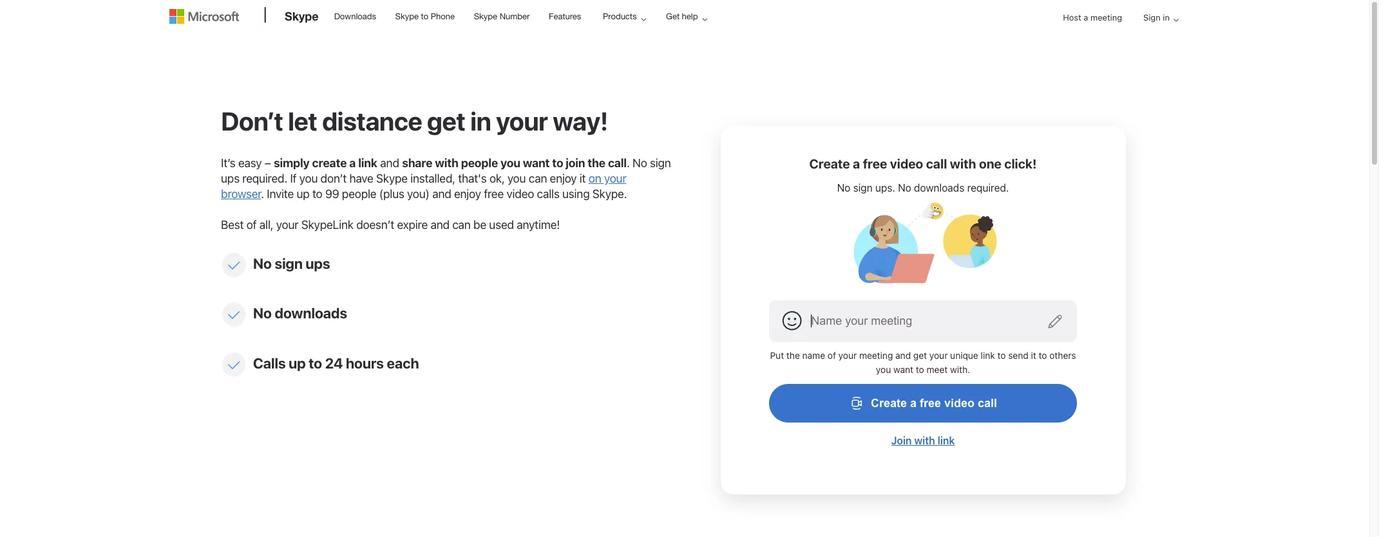 Task type: vqa. For each thing, say whether or not it's contained in the screenshot.
conversations
no



Task type: locate. For each thing, give the bounding box(es) containing it.
free inside the create a free video call with one click! heading
[[863, 157, 887, 171]]

no inside . no sign ups required. if you don't have skype installed, that's ok, you can enjoy it
[[633, 157, 647, 170]]

0 vertical spatial downloads
[[914, 182, 965, 194]]

call
[[608, 157, 627, 170], [926, 157, 947, 171], [978, 397, 997, 410]]

1 horizontal spatial call
[[926, 157, 947, 171]]

0 vertical spatial video
[[890, 157, 923, 171]]

enjoy down join
[[550, 172, 577, 186]]

can up calls
[[529, 172, 547, 186]]

0 vertical spatial get
[[427, 106, 465, 136]]

and
[[380, 157, 399, 170], [432, 187, 451, 201], [431, 218, 450, 232], [896, 350, 911, 361]]

0 horizontal spatial it
[[580, 172, 586, 186]]

it inside . no sign ups required. if you don't have skype installed, that's ok, you can enjoy it
[[580, 172, 586, 186]]

video inside button
[[944, 397, 975, 410]]

0 vertical spatial up
[[297, 187, 310, 201]]

2 horizontal spatial free
[[920, 397, 941, 410]]

of
[[247, 218, 257, 232], [828, 350, 836, 361]]

1 horizontal spatial meeting
[[1091, 12, 1122, 23]]

no for no sign ups
[[253, 255, 272, 272]]

no for no sign ups. no downloads required.
[[837, 182, 851, 194]]

people
[[461, 157, 498, 170], [342, 187, 377, 201]]

0 vertical spatial can
[[529, 172, 547, 186]]

you
[[501, 157, 520, 170], [299, 172, 318, 186], [508, 172, 526, 186], [876, 365, 891, 376]]

you right ok,
[[508, 172, 526, 186]]

skype up "(plus"
[[376, 172, 408, 186]]

1 horizontal spatial get
[[914, 350, 927, 361]]

meeting inside put the name of your meeting and get your unique link to send it to others you want to meet with.
[[859, 350, 893, 361]]

1 vertical spatial up
[[289, 355, 306, 372]]

sign for no sign ups
[[275, 255, 303, 272]]

0 horizontal spatial sign
[[275, 255, 303, 272]]

call for create a free video call with one click!
[[926, 157, 947, 171]]

1 vertical spatial it
[[1031, 350, 1036, 361]]

downloads down the create a free video call with one click! heading
[[914, 182, 965, 194]]

1 vertical spatial the
[[787, 350, 800, 361]]

skype left number
[[474, 12, 497, 21]]

your up skype.
[[604, 172, 627, 186]]

1 horizontal spatial downloads
[[914, 182, 965, 194]]

link
[[358, 157, 378, 170], [981, 350, 995, 361], [938, 435, 955, 447]]

skype left downloads link
[[285, 9, 319, 23]]

ups down it's
[[221, 172, 240, 186]]

menu bar containing host a meeting
[[1053, 1, 1184, 44]]

the right put
[[787, 350, 800, 361]]

ups down skypelink
[[306, 255, 330, 272]]

0 vertical spatial the
[[588, 157, 606, 170]]

a for host a meeting
[[1084, 12, 1088, 23]]

sign up no downloads
[[275, 255, 303, 272]]

free up ups.
[[863, 157, 887, 171]]

0 horizontal spatial in
[[470, 106, 491, 136]]

2 vertical spatial free
[[920, 397, 941, 410]]

don't
[[321, 172, 347, 186]]

no up calls at the bottom left
[[253, 305, 272, 322]]

meeting right host
[[1091, 12, 1122, 23]]

create
[[312, 157, 347, 170]]

2 horizontal spatial video
[[944, 397, 975, 410]]

Name your meeting text field
[[769, 301, 1077, 343]]

1 horizontal spatial ups
[[306, 255, 330, 272]]

free inside "create a free video call" button
[[920, 397, 941, 410]]

call down unique
[[978, 397, 997, 410]]

0 vertical spatial want
[[523, 157, 550, 170]]

required.
[[242, 172, 287, 186], [967, 182, 1009, 194]]

1 vertical spatial create
[[871, 397, 907, 410]]

it right send
[[1031, 350, 1036, 361]]

0 vertical spatial people
[[461, 157, 498, 170]]

0 vertical spatial free
[[863, 157, 887, 171]]

1 horizontal spatial the
[[787, 350, 800, 361]]

using
[[562, 187, 590, 201]]

to
[[421, 12, 428, 21], [552, 157, 563, 170], [312, 187, 322, 201], [998, 350, 1006, 361], [1039, 350, 1047, 361], [309, 355, 322, 372], [916, 365, 924, 376]]

0 vertical spatial in
[[1163, 12, 1170, 23]]

0 horizontal spatial ups
[[221, 172, 240, 186]]

open avatar picker image
[[782, 311, 803, 332]]

with left one
[[950, 157, 976, 171]]

can inside . no sign ups required. if you don't have skype installed, that's ok, you can enjoy it
[[529, 172, 547, 186]]

1 horizontal spatial want
[[894, 365, 914, 376]]

1 vertical spatial get
[[914, 350, 927, 361]]

a
[[1084, 12, 1088, 23], [349, 157, 356, 170], [853, 157, 860, 171], [910, 397, 917, 410]]

enjoy down that's
[[454, 187, 481, 201]]

you inside put the name of your meeting and get your unique link to send it to others you want to meet with.
[[876, 365, 891, 376]]

1 horizontal spatial enjoy
[[550, 172, 577, 186]]

enjoy
[[550, 172, 577, 186], [454, 187, 481, 201]]

link right unique
[[981, 350, 995, 361]]

and down installed,
[[432, 187, 451, 201]]

free
[[863, 157, 887, 171], [484, 187, 504, 201], [920, 397, 941, 410]]

a inside the create a free video call with one click! heading
[[853, 157, 860, 171]]

expire
[[397, 218, 428, 232]]

no down all,
[[253, 255, 272, 272]]

1 horizontal spatial people
[[461, 157, 498, 170]]

required. down –
[[242, 172, 287, 186]]

0 vertical spatial meeting
[[1091, 12, 1122, 23]]

join
[[566, 157, 585, 170]]

in up that's
[[470, 106, 491, 136]]

people down have
[[342, 187, 377, 201]]

want left meet at the bottom of page
[[894, 365, 914, 376]]

0 vertical spatial create
[[810, 157, 850, 171]]

call inside heading
[[926, 157, 947, 171]]

your up meet at the bottom of page
[[930, 350, 948, 361]]

get up meet at the bottom of page
[[914, 350, 927, 361]]

1 vertical spatial enjoy
[[454, 187, 481, 201]]

0 horizontal spatial downloads
[[275, 305, 347, 322]]

free for create a free video call with one click!
[[863, 157, 887, 171]]

people up that's
[[461, 157, 498, 170]]

2 vertical spatial sign
[[275, 255, 303, 272]]

ups
[[221, 172, 240, 186], [306, 255, 330, 272]]

a inside "create a free video call" button
[[910, 397, 917, 410]]

call up skype.
[[608, 157, 627, 170]]

1 vertical spatial in
[[470, 106, 491, 136]]

required. down one
[[967, 182, 1009, 194]]

0 vertical spatial ups
[[221, 172, 240, 186]]

edit text image
[[1047, 315, 1063, 330]]

free down ok,
[[484, 187, 504, 201]]

0 vertical spatial of
[[247, 218, 257, 232]]

0 horizontal spatial video
[[507, 187, 534, 201]]

1 horizontal spatial it
[[1031, 350, 1036, 361]]

1 horizontal spatial link
[[938, 435, 955, 447]]

others
[[1050, 350, 1076, 361]]

1 horizontal spatial in
[[1163, 12, 1170, 23]]

menu bar
[[1053, 1, 1184, 44]]

ok,
[[490, 172, 505, 186]]

and right expire
[[431, 218, 450, 232]]

anytime!
[[517, 218, 560, 232]]

let
[[288, 106, 317, 136]]

sign left ups.
[[853, 182, 873, 194]]

downloads down no sign ups
[[275, 305, 347, 322]]

skype left phone
[[395, 12, 419, 21]]

link up have
[[358, 157, 378, 170]]

your inside the on your browser
[[604, 172, 627, 186]]

of left all,
[[247, 218, 257, 232]]

and left share
[[380, 157, 399, 170]]

create a free video call with one click! heading
[[810, 156, 1037, 173]]

1 horizontal spatial of
[[828, 350, 836, 361]]

video inside heading
[[890, 157, 923, 171]]

0 horizontal spatial create
[[810, 157, 850, 171]]

0 horizontal spatial want
[[523, 157, 550, 170]]

video
[[890, 157, 923, 171], [507, 187, 534, 201], [944, 397, 975, 410]]

free down meet at the bottom of page
[[920, 397, 941, 410]]

1 horizontal spatial can
[[529, 172, 547, 186]]

sign right .
[[650, 157, 671, 170]]

create inside the create a free video call with one click! heading
[[810, 157, 850, 171]]

call up no sign ups. no downloads required.
[[926, 157, 947, 171]]

0 vertical spatial it
[[580, 172, 586, 186]]

downloads
[[914, 182, 965, 194], [275, 305, 347, 322]]

on
[[589, 172, 601, 186]]

video up no sign ups. no downloads required.
[[890, 157, 923, 171]]

1 vertical spatial link
[[981, 350, 995, 361]]

2 horizontal spatial sign
[[853, 182, 873, 194]]

meeting down name your meeting text field
[[859, 350, 893, 361]]

skype
[[285, 9, 319, 23], [395, 12, 419, 21], [474, 12, 497, 21], [376, 172, 408, 186]]

the
[[588, 157, 606, 170], [787, 350, 800, 361]]

don't let distance get in your way! main content
[[0, 41, 1370, 538]]

no right .
[[633, 157, 647, 170]]

and inside put the name of your meeting and get your unique link to send it to others you want to meet with.
[[896, 350, 911, 361]]

skype for skype
[[285, 9, 319, 23]]

no sign ups. no downloads required.
[[837, 182, 1009, 194]]

no left ups.
[[837, 182, 851, 194]]

create for create a free video call with one click!
[[810, 157, 850, 171]]

0 horizontal spatial can
[[452, 218, 471, 232]]

features link
[[543, 1, 587, 32]]

up
[[297, 187, 310, 201], [289, 355, 306, 372]]

to left send
[[998, 350, 1006, 361]]

create a free video call
[[871, 397, 997, 410]]

create inside "create a free video call" button
[[871, 397, 907, 410]]

your right all,
[[276, 218, 299, 232]]

navigation containing host a meeting
[[1053, 1, 1184, 44]]

you up "create a free video call" button
[[876, 365, 891, 376]]

with up installed,
[[435, 157, 459, 170]]

2 vertical spatial video
[[944, 397, 975, 410]]

2 horizontal spatial link
[[981, 350, 995, 361]]

get up 'it's easy – simply create a link and share with people you want to join the call' on the left of the page
[[427, 106, 465, 136]]

a inside host a meeting link
[[1084, 12, 1088, 23]]

1 vertical spatial free
[[484, 187, 504, 201]]

0 vertical spatial enjoy
[[550, 172, 577, 186]]

2 horizontal spatial call
[[978, 397, 997, 410]]

in right sign
[[1163, 12, 1170, 23]]

video down with.
[[944, 397, 975, 410]]

downloads
[[334, 12, 376, 21]]

call inside button
[[978, 397, 997, 410]]

don't let distance get in your way!
[[221, 106, 608, 136]]

can left be
[[452, 218, 471, 232]]

sign for no sign ups. no downloads required.
[[853, 182, 873, 194]]

name
[[802, 350, 825, 361]]

1 horizontal spatial create
[[871, 397, 907, 410]]

put
[[770, 350, 784, 361]]

1 horizontal spatial video
[[890, 157, 923, 171]]

you up ok,
[[501, 157, 520, 170]]

1 horizontal spatial sign
[[650, 157, 671, 170]]

1 horizontal spatial free
[[863, 157, 887, 171]]

video left calls
[[507, 187, 534, 201]]

phone
[[431, 12, 455, 21]]

0 horizontal spatial get
[[427, 106, 465, 136]]

with right join
[[914, 435, 935, 447]]

0 horizontal spatial meeting
[[859, 350, 893, 361]]

link down create a free video call
[[938, 435, 955, 447]]

get inside put the name of your meeting and get your unique link to send it to others you want to meet with.
[[914, 350, 927, 361]]

1 vertical spatial sign
[[853, 182, 873, 194]]

of right name at the bottom of page
[[828, 350, 836, 361]]

want
[[523, 157, 550, 170], [894, 365, 914, 376]]

99
[[325, 187, 339, 201]]

navigation
[[1053, 1, 1184, 44]]

0 vertical spatial sign
[[650, 157, 671, 170]]

1 vertical spatial meeting
[[859, 350, 893, 361]]

ups inside . no sign ups required. if you don't have skype installed, that's ok, you can enjoy it
[[221, 172, 240, 186]]

to left phone
[[421, 12, 428, 21]]

0 vertical spatial link
[[358, 157, 378, 170]]

browser
[[221, 187, 261, 201]]

the up on
[[588, 157, 606, 170]]

easy
[[238, 157, 262, 170]]

up for calls
[[289, 355, 306, 372]]

up right calls at the bottom left
[[289, 355, 306, 372]]

0 horizontal spatial of
[[247, 218, 257, 232]]

it left on
[[580, 172, 586, 186]]

it's
[[221, 157, 236, 170]]

host a meeting link
[[1053, 1, 1133, 34]]

want up calls
[[523, 157, 550, 170]]

can
[[529, 172, 547, 186], [452, 218, 471, 232]]

create
[[810, 157, 850, 171], [871, 397, 907, 410]]

call for create a free video call
[[978, 397, 997, 410]]

skype for skype to phone
[[395, 12, 419, 21]]

0 horizontal spatial people
[[342, 187, 377, 201]]

2 horizontal spatial with
[[950, 157, 976, 171]]

skype inside . no sign ups required. if you don't have skype installed, that's ok, you can enjoy it
[[376, 172, 408, 186]]

get
[[427, 106, 465, 136], [914, 350, 927, 361]]

help
[[682, 12, 698, 21]]

up right . invite
[[297, 187, 310, 201]]

in
[[1163, 12, 1170, 23], [470, 106, 491, 136]]

be
[[474, 218, 486, 232]]

skype number link
[[468, 1, 536, 32]]

0 horizontal spatial required.
[[242, 172, 287, 186]]

it
[[580, 172, 586, 186], [1031, 350, 1036, 361]]

skype for skype number
[[474, 12, 497, 21]]

create a free video call with one click!
[[810, 157, 1037, 171]]

with
[[435, 157, 459, 170], [950, 157, 976, 171], [914, 435, 935, 447]]

and down name your meeting text field
[[896, 350, 911, 361]]

.
[[627, 157, 630, 170]]

your
[[496, 106, 548, 136], [604, 172, 627, 186], [276, 218, 299, 232], [839, 350, 857, 361], [930, 350, 948, 361]]

1 vertical spatial of
[[828, 350, 836, 361]]

1 vertical spatial want
[[894, 365, 914, 376]]



Task type: describe. For each thing, give the bounding box(es) containing it.
best
[[221, 218, 244, 232]]

host
[[1063, 12, 1082, 23]]

1 horizontal spatial required.
[[967, 182, 1009, 194]]

get
[[666, 12, 680, 21]]

free for create a free video call
[[920, 397, 941, 410]]

join with link link
[[891, 435, 955, 447]]

skype number
[[474, 12, 530, 21]]

microsoft image
[[169, 9, 239, 24]]

calls
[[253, 355, 286, 372]]

0 horizontal spatial the
[[588, 157, 606, 170]]

1 vertical spatial can
[[452, 218, 471, 232]]

number
[[500, 12, 530, 21]]

sign inside . no sign ups required. if you don't have skype installed, that's ok, you can enjoy it
[[650, 157, 671, 170]]

your right name at the bottom of page
[[839, 350, 857, 361]]

host a meeting
[[1063, 12, 1122, 23]]

all,
[[259, 218, 273, 232]]

products button
[[592, 1, 657, 32]]

0 horizontal spatial with
[[435, 157, 459, 170]]

1 vertical spatial ups
[[306, 255, 330, 272]]

downloads link
[[328, 1, 382, 32]]

to left join
[[552, 157, 563, 170]]

video for create a free video call
[[944, 397, 975, 410]]

products
[[603, 12, 637, 21]]

1 vertical spatial downloads
[[275, 305, 347, 322]]

way!
[[553, 106, 608, 136]]

click!
[[1005, 157, 1037, 171]]

and for share
[[380, 157, 399, 170]]

unique
[[950, 350, 979, 361]]

your left way!
[[496, 106, 548, 136]]

to left 99
[[312, 187, 322, 201]]

skype.
[[593, 187, 627, 201]]

skype link
[[278, 1, 325, 35]]

required. inside . no sign ups required. if you don't have skype installed, that's ok, you can enjoy it
[[242, 172, 287, 186]]

the inside put the name of your meeting and get your unique link to send it to others you want to meet with.
[[787, 350, 800, 361]]

get help
[[666, 12, 698, 21]]

to left 24
[[309, 355, 322, 372]]

0 horizontal spatial free
[[484, 187, 504, 201]]

share
[[402, 157, 433, 170]]

on your browser link
[[221, 172, 627, 201]]

simply
[[274, 157, 310, 170]]

link inside put the name of your meeting and get your unique link to send it to others you want to meet with.
[[981, 350, 995, 361]]

0 horizontal spatial link
[[358, 157, 378, 170]]

distance
[[322, 106, 422, 136]]

1 vertical spatial video
[[507, 187, 534, 201]]

ups.
[[875, 182, 895, 194]]

don't
[[221, 106, 283, 136]]

have
[[350, 172, 373, 186]]

a for create a free video call with one click!
[[853, 157, 860, 171]]

send
[[1008, 350, 1029, 361]]

join with link
[[891, 435, 955, 447]]

to left others at the bottom right
[[1039, 350, 1047, 361]]

meeting inside host a meeting link
[[1091, 12, 1122, 23]]

video for create a free video call with one click!
[[890, 157, 923, 171]]

sign in
[[1144, 12, 1170, 23]]

sign
[[1144, 12, 1161, 23]]

0 horizontal spatial call
[[608, 157, 627, 170]]

with.
[[950, 365, 970, 376]]

and for can
[[431, 218, 450, 232]]

calls up to 24 hours each
[[253, 355, 419, 372]]

to left meet at the bottom of page
[[916, 365, 924, 376]]

no for no downloads
[[253, 305, 272, 322]]

Open avatar picker button
[[780, 309, 805, 334]]

used
[[489, 218, 514, 232]]

calls
[[537, 187, 560, 201]]

24
[[325, 355, 343, 372]]

that's
[[458, 172, 487, 186]]

in inside main content
[[470, 106, 491, 136]]

each
[[387, 355, 419, 372]]

in inside menu bar
[[1163, 12, 1170, 23]]

features
[[549, 12, 581, 21]]

on your browser
[[221, 172, 627, 201]]

no sign ups
[[253, 255, 330, 272]]

skype to phone link
[[389, 1, 461, 32]]

1 horizontal spatial with
[[914, 435, 935, 447]]

2 vertical spatial link
[[938, 435, 955, 447]]

you)
[[407, 187, 430, 201]]

up for . invite
[[297, 187, 310, 201]]

get help button
[[655, 1, 718, 32]]

(plus
[[379, 187, 404, 201]]

no downloads
[[253, 305, 347, 322]]

skype to phone
[[395, 12, 455, 21]]

join
[[891, 435, 912, 447]]

no right ups.
[[898, 182, 911, 194]]

you right if
[[299, 172, 318, 186]]

. invite
[[261, 187, 294, 201]]

a for create a free video call
[[910, 397, 917, 410]]

one
[[979, 157, 1002, 171]]

best of all, your skypelink doesn't expire and can be used anytime!
[[221, 218, 560, 232]]

of inside put the name of your meeting and get your unique link to send it to others you want to meet with.
[[828, 350, 836, 361]]

with inside heading
[[950, 157, 976, 171]]

0 horizontal spatial enjoy
[[454, 187, 481, 201]]

put the name of your meeting and get your unique link to send it to others you want to meet with.
[[770, 350, 1076, 376]]

and for enjoy
[[432, 187, 451, 201]]

it inside put the name of your meeting and get your unique link to send it to others you want to meet with.
[[1031, 350, 1036, 361]]

if
[[290, 172, 297, 186]]

create a free video call button
[[769, 384, 1077, 423]]

sign in link
[[1133, 1, 1184, 34]]

. invite up to 99 people (plus you) and enjoy free video calls using skype.
[[261, 187, 627, 201]]

1 vertical spatial people
[[342, 187, 377, 201]]

hours
[[346, 355, 384, 372]]

create for create a free video call
[[871, 397, 907, 410]]

arrow down image
[[1169, 12, 1184, 28]]

meet now image
[[849, 203, 997, 285]]

want inside put the name of your meeting and get your unique link to send it to others you want to meet with.
[[894, 365, 914, 376]]

–
[[265, 157, 271, 170]]

enjoy inside . no sign ups required. if you don't have skype installed, that's ok, you can enjoy it
[[550, 172, 577, 186]]

skypelink
[[301, 218, 354, 232]]

. no sign ups required. if you don't have skype installed, that's ok, you can enjoy it
[[221, 157, 671, 186]]

meet
[[927, 365, 948, 376]]

installed,
[[411, 172, 455, 186]]

it's easy – simply create a link and share with people you want to join the call
[[221, 157, 627, 170]]

doesn't
[[356, 218, 394, 232]]



